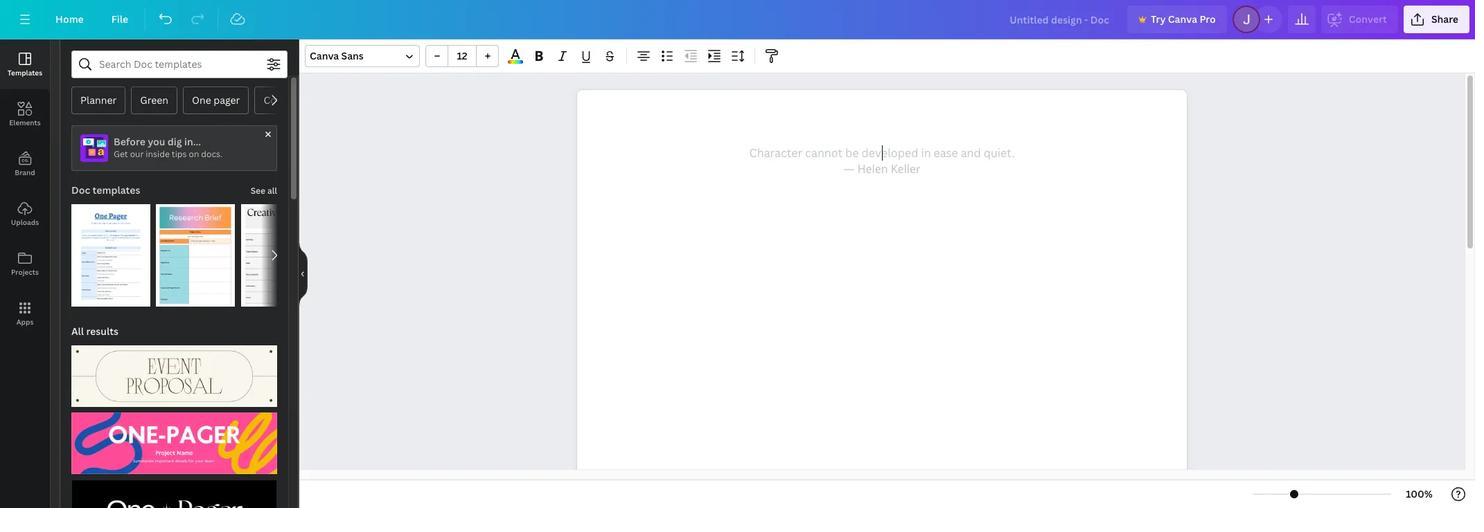 Task type: vqa. For each thing, say whether or not it's contained in the screenshot.
started
no



Task type: describe. For each thing, give the bounding box(es) containing it.
doc templates
[[71, 184, 140, 197]]

file
[[111, 12, 128, 26]]

convert
[[1349, 12, 1388, 26]]

pro
[[1200, 12, 1216, 26]]

docs.
[[201, 148, 223, 160]]

try canva pro
[[1151, 12, 1216, 26]]

doc
[[71, 184, 90, 197]]

projects
[[11, 268, 39, 277]]

green button
[[131, 87, 177, 114]]

canva inside dropdown button
[[310, 49, 339, 62]]

project overview/one-pager professional docs banner in black white sleek monochrome style group
[[71, 472, 277, 509]]

creative brief doc in black and white grey editorial style group
[[241, 204, 320, 307]]

project overview/one-pager professional docs banner in pink dark blue yellow playful abstract style group
[[71, 405, 277, 475]]

research brief doc in orange teal pink soft pastels style image
[[156, 204, 235, 307]]

one pager button
[[183, 87, 249, 114]]

one pager
[[192, 94, 240, 107]]

see
[[251, 185, 266, 197]]

inside
[[146, 148, 170, 160]]

Design title text field
[[999, 6, 1122, 33]]

templates button
[[0, 40, 50, 89]]

planner button
[[71, 87, 126, 114]]

cover letter
[[264, 94, 320, 107]]

one pager doc in black and white blue light blue classic professional style group
[[71, 196, 151, 307]]

one
[[192, 94, 211, 107]]

planner
[[80, 94, 117, 107]]

canva sans button
[[305, 45, 420, 67]]

tips
[[172, 148, 187, 160]]

– – number field
[[453, 49, 472, 62]]

event/business proposal professional docs banner in beige dark brown warm classic style image
[[71, 346, 277, 408]]

apps
[[16, 317, 34, 327]]

cover
[[264, 94, 291, 107]]

green
[[140, 94, 168, 107]]

before you dig in... get our inside tips on docs.
[[114, 135, 223, 160]]

uploads button
[[0, 189, 50, 239]]

elements
[[9, 118, 41, 128]]

elements button
[[0, 89, 50, 139]]

canva sans
[[310, 49, 364, 62]]

research brief doc in orange teal pink soft pastels style group
[[156, 196, 235, 307]]

projects button
[[0, 239, 50, 289]]

you
[[148, 135, 165, 148]]

side panel tab list
[[0, 40, 50, 339]]

main menu bar
[[0, 0, 1476, 40]]

file button
[[100, 6, 139, 33]]



Task type: locate. For each thing, give the bounding box(es) containing it.
1 horizontal spatial canva
[[1169, 12, 1198, 26]]

canva right the 'try'
[[1169, 12, 1198, 26]]

see all button
[[249, 177, 279, 204]]

canva
[[1169, 12, 1198, 26], [310, 49, 339, 62]]

on
[[189, 148, 199, 160]]

convert button
[[1322, 6, 1399, 33]]

100%
[[1407, 488, 1433, 501]]

1 vertical spatial canva
[[310, 49, 339, 62]]

0 horizontal spatial canva
[[310, 49, 339, 62]]

cover letter button
[[255, 87, 329, 114]]

our
[[130, 148, 144, 160]]

100% button
[[1398, 484, 1443, 506]]

home
[[55, 12, 84, 26]]

None text field
[[577, 90, 1187, 509]]

sans
[[341, 49, 364, 62]]

before
[[114, 135, 145, 148]]

brand button
[[0, 139, 50, 189]]

share button
[[1404, 6, 1470, 33]]

results
[[86, 325, 119, 338]]

dig
[[168, 135, 182, 148]]

group
[[426, 45, 499, 67]]

creative brief doc in black and white grey editorial style image
[[241, 204, 320, 307]]

hide image
[[299, 241, 308, 307]]

get
[[114, 148, 128, 160]]

doc templates button
[[70, 177, 142, 204]]

all results
[[71, 325, 119, 338]]

try
[[1151, 12, 1166, 26]]

brand
[[15, 168, 35, 177]]

try canva pro button
[[1128, 6, 1227, 33]]

templates
[[93, 184, 140, 197]]

canva left sans
[[310, 49, 339, 62]]

templates
[[8, 68, 42, 78]]

Search Doc templates search field
[[99, 51, 260, 78]]

0 vertical spatial canva
[[1169, 12, 1198, 26]]

all
[[71, 325, 84, 338]]

all
[[268, 185, 277, 197]]

canva inside button
[[1169, 12, 1198, 26]]

event/business proposal professional docs banner in beige dark brown warm classic style group
[[71, 338, 277, 408]]

apps button
[[0, 289, 50, 339]]

uploads
[[11, 218, 39, 227]]

project overview/one-pager professional docs banner in black white sleek monochrome style image
[[71, 481, 277, 509]]

letter
[[294, 94, 320, 107]]

in...
[[184, 135, 201, 148]]

share
[[1432, 12, 1459, 26]]

see all
[[251, 185, 277, 197]]

home link
[[44, 6, 95, 33]]

color range image
[[508, 60, 523, 64]]

pager
[[214, 94, 240, 107]]

project overview/one-pager professional docs banner in pink dark blue yellow playful abstract style image
[[71, 413, 277, 475]]

one pager doc in black and white blue light blue classic professional style image
[[71, 204, 151, 307]]



